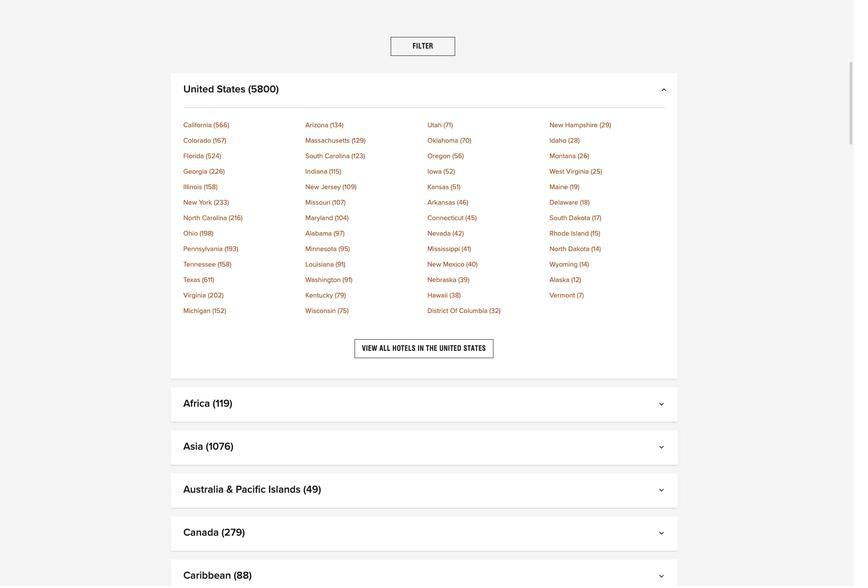 Task type: locate. For each thing, give the bounding box(es) containing it.
(107)
[[332, 199, 346, 206]]

dakota down 'island'
[[568, 246, 590, 252]]

kansas
[[428, 184, 449, 190]]

dakota for south
[[569, 215, 591, 221]]

(29)
[[600, 122, 611, 129]]

new up nebraska
[[428, 261, 441, 268]]

asia (1076)
[[183, 442, 234, 452]]

virginia
[[566, 168, 589, 175], [183, 292, 206, 299]]

montana (26)
[[550, 153, 589, 160]]

united
[[183, 84, 214, 95], [440, 344, 462, 353]]

(216)
[[229, 215, 243, 221]]

(158)
[[204, 184, 218, 190], [218, 261, 232, 268]]

carolina down massachusetts (129)
[[325, 153, 350, 160]]

1 horizontal spatial carolina
[[325, 153, 350, 160]]

ohio (198)
[[183, 230, 214, 237]]

australia
[[183, 485, 224, 495]]

new mexico (40) link
[[428, 261, 543, 268]]

arkansas
[[428, 199, 455, 206]]

states left (5800)
[[217, 84, 246, 95]]

wyoming (14)
[[550, 261, 589, 268]]

1 vertical spatial virginia
[[183, 292, 206, 299]]

north up ohio
[[183, 215, 200, 221]]

1 horizontal spatial north
[[550, 246, 567, 252]]

district of columbia (32)
[[428, 307, 501, 314]]

dakota up 'island'
[[569, 215, 591, 221]]

view all hotels in the united states link
[[355, 339, 494, 358]]

utah (71) link
[[428, 122, 543, 129]]

carolina for south
[[325, 153, 350, 160]]

washington
[[306, 276, 341, 283]]

florida
[[183, 153, 204, 160]]

0 horizontal spatial united
[[183, 84, 214, 95]]

south up rhode
[[550, 215, 567, 221]]

of
[[450, 307, 457, 314]]

(158) for illinois (158)
[[204, 184, 218, 190]]

arrow down image
[[661, 531, 665, 538]]

(5800)
[[248, 84, 279, 95]]

1 horizontal spatial united
[[440, 344, 462, 353]]

new mexico (40)
[[428, 261, 478, 268]]

1 vertical spatial carolina
[[202, 215, 227, 221]]

africa
[[183, 399, 210, 409]]

tennessee (158) link
[[183, 261, 299, 268]]

new down indiana
[[306, 184, 319, 190]]

1 vertical spatial south
[[550, 215, 567, 221]]

alaska (12) link
[[550, 276, 665, 283]]

0 vertical spatial dakota
[[569, 215, 591, 221]]

virginia up (19) at the right top of the page
[[566, 168, 589, 175]]

(198)
[[200, 230, 214, 237]]

(91) for washington (91)
[[343, 276, 353, 283]]

ohio (198) link
[[183, 230, 299, 237]]

jersey
[[321, 184, 341, 190]]

(115)
[[329, 168, 341, 175]]

1 vertical spatial (158)
[[218, 261, 232, 268]]

carolina down (233)
[[202, 215, 227, 221]]

wyoming (14) link
[[550, 261, 665, 268]]

idaho (28) link
[[550, 137, 665, 144]]

alaska (12)
[[550, 276, 581, 283]]

hawaii (38) link
[[428, 292, 543, 299]]

0 vertical spatial north
[[183, 215, 200, 221]]

1 horizontal spatial virginia
[[566, 168, 589, 175]]

new for new york (233)
[[183, 199, 197, 206]]

0 vertical spatial virginia
[[566, 168, 589, 175]]

massachusetts (129)
[[306, 137, 366, 144]]

0 horizontal spatial north
[[183, 215, 200, 221]]

2 arrow down image from the top
[[661, 445, 665, 452]]

vermont
[[550, 292, 575, 299]]

oklahoma
[[428, 137, 459, 144]]

(158) down (193)
[[218, 261, 232, 268]]

1 arrow down image from the top
[[661, 402, 665, 409]]

new hampshire (29) link
[[550, 122, 665, 129]]

states down columbia
[[464, 344, 486, 353]]

1 horizontal spatial (14)
[[592, 246, 601, 252]]

(56)
[[452, 153, 464, 160]]

new up idaho on the right top of the page
[[550, 122, 564, 129]]

texas
[[183, 276, 200, 283]]

3 arrow down image from the top
[[661, 488, 665, 495]]

united up california
[[183, 84, 214, 95]]

(91) for louisiana (91)
[[336, 261, 346, 268]]

carolina for north
[[202, 215, 227, 221]]

in
[[418, 344, 424, 353]]

(91)
[[336, 261, 346, 268], [343, 276, 353, 283]]

south
[[306, 153, 323, 160], [550, 215, 567, 221]]

virginia up michigan
[[183, 292, 206, 299]]

georgia
[[183, 168, 207, 175]]

iowa (52)
[[428, 168, 455, 175]]

maine (19)
[[550, 184, 580, 190]]

caribbean (88)
[[183, 571, 252, 581]]

united right the
[[440, 344, 462, 353]]

0 vertical spatial carolina
[[325, 153, 350, 160]]

(19)
[[570, 184, 580, 190]]

south up indiana
[[306, 153, 323, 160]]

(91) up (79) on the left of the page
[[343, 276, 353, 283]]

all
[[380, 344, 391, 353]]

1 vertical spatial (91)
[[343, 276, 353, 283]]

0 horizontal spatial states
[[217, 84, 246, 95]]

1 vertical spatial north
[[550, 246, 567, 252]]

georgia (226)
[[183, 168, 225, 175]]

(1076)
[[206, 442, 234, 452]]

new hampshire (29)
[[550, 122, 611, 129]]

1 vertical spatial dakota
[[568, 246, 590, 252]]

south dakota (17) link
[[550, 215, 665, 221]]

(14) down (15)
[[592, 246, 601, 252]]

1 horizontal spatial states
[[464, 344, 486, 353]]

new for new mexico (40)
[[428, 261, 441, 268]]

delaware
[[550, 199, 578, 206]]

(51)
[[451, 184, 461, 190]]

4 arrow down image from the top
[[661, 574, 665, 581]]

georgia (226) link
[[183, 168, 299, 175]]

(279)
[[222, 528, 245, 538]]

pennsylvania
[[183, 246, 223, 252]]

(158) up new york (233)
[[204, 184, 218, 190]]

1 vertical spatial states
[[464, 344, 486, 353]]

missouri (107) link
[[306, 199, 421, 206]]

district
[[428, 307, 448, 314]]

0 vertical spatial (14)
[[592, 246, 601, 252]]

arrow down image
[[661, 402, 665, 409], [661, 445, 665, 452], [661, 488, 665, 495], [661, 574, 665, 581]]

(97)
[[334, 230, 345, 237]]

0 vertical spatial united
[[183, 84, 214, 95]]

mississippi (41) link
[[428, 246, 543, 252]]

(123)
[[352, 153, 365, 160]]

rhode island (15) link
[[550, 230, 665, 237]]

(91) down (95)
[[336, 261, 346, 268]]

0 vertical spatial (158)
[[204, 184, 218, 190]]

0 vertical spatial south
[[306, 153, 323, 160]]

0 vertical spatial (91)
[[336, 261, 346, 268]]

states
[[217, 84, 246, 95], [464, 344, 486, 353]]

(26)
[[578, 153, 589, 160]]

(129)
[[352, 137, 366, 144]]

south for south carolina (123)
[[306, 153, 323, 160]]

vermont (7) link
[[550, 292, 665, 299]]

pennsylvania (193) link
[[183, 246, 299, 252]]

arrow up image
[[661, 88, 665, 95]]

(104)
[[335, 215, 349, 221]]

north down rhode
[[550, 246, 567, 252]]

0 horizontal spatial carolina
[[202, 215, 227, 221]]

0 horizontal spatial (14)
[[580, 261, 589, 268]]

1 horizontal spatial south
[[550, 215, 567, 221]]

new left york
[[183, 199, 197, 206]]

arrow down image for asia (1076)
[[661, 445, 665, 452]]

utah (71)
[[428, 122, 453, 129]]

0 horizontal spatial south
[[306, 153, 323, 160]]

(14) up (12)
[[580, 261, 589, 268]]

nebraska (39)
[[428, 276, 470, 283]]



Task type: describe. For each thing, give the bounding box(es) containing it.
(193)
[[225, 246, 238, 252]]

wyoming
[[550, 261, 578, 268]]

minnesota (95)
[[306, 246, 350, 252]]

wisconsin (75)
[[306, 307, 349, 314]]

caribbean
[[183, 571, 231, 581]]

arrow down image for caribbean (88)
[[661, 574, 665, 581]]

africa (119)
[[183, 399, 232, 409]]

michigan (152)
[[183, 307, 226, 314]]

tennessee
[[183, 261, 216, 268]]

the
[[426, 344, 438, 353]]

nebraska (39) link
[[428, 276, 543, 283]]

montana (26) link
[[550, 153, 665, 160]]

oklahoma (70) link
[[428, 137, 543, 144]]

(42)
[[453, 230, 464, 237]]

(95)
[[339, 246, 350, 252]]

canada
[[183, 528, 219, 538]]

(38)
[[450, 292, 461, 299]]

minnesota (95) link
[[306, 246, 421, 252]]

asia
[[183, 442, 203, 452]]

(119)
[[213, 399, 232, 409]]

alaska
[[550, 276, 570, 283]]

idaho
[[550, 137, 567, 144]]

iowa
[[428, 168, 442, 175]]

(152)
[[212, 307, 226, 314]]

north carolina (216) link
[[183, 215, 299, 221]]

kentucky (79) link
[[306, 292, 421, 299]]

pacific
[[236, 485, 266, 495]]

(158) for tennessee (158)
[[218, 261, 232, 268]]

north for north carolina (216)
[[183, 215, 200, 221]]

arrow down image for africa (119)
[[661, 402, 665, 409]]

maine
[[550, 184, 568, 190]]

filter link
[[391, 37, 455, 56]]

michigan
[[183, 307, 211, 314]]

iowa (52) link
[[428, 168, 543, 175]]

washington (91)
[[306, 276, 353, 283]]

arizona (134) link
[[306, 122, 421, 129]]

michigan (152) link
[[183, 307, 299, 314]]

connecticut (45) link
[[428, 215, 543, 221]]

nevada
[[428, 230, 451, 237]]

(134)
[[330, 122, 344, 129]]

virginia (202) link
[[183, 292, 299, 299]]

(88)
[[234, 571, 252, 581]]

new york (233) link
[[183, 199, 299, 206]]

(611)
[[202, 276, 214, 283]]

oregon (56)
[[428, 153, 464, 160]]

(25)
[[591, 168, 603, 175]]

arizona
[[306, 122, 328, 129]]

hotels
[[393, 344, 416, 353]]

0 vertical spatial states
[[217, 84, 246, 95]]

mississippi
[[428, 246, 460, 252]]

wisconsin (75) link
[[306, 307, 421, 314]]

minnesota
[[306, 246, 337, 252]]

missouri (107)
[[306, 199, 346, 206]]

wisconsin
[[306, 307, 336, 314]]

montana
[[550, 153, 576, 160]]

arrow down image for australia & pacific islands (49)
[[661, 488, 665, 495]]

(524)
[[206, 153, 221, 160]]

new for new jersey (109)
[[306, 184, 319, 190]]

(32)
[[490, 307, 501, 314]]

arizona (134)
[[306, 122, 344, 129]]

1 vertical spatial (14)
[[580, 261, 589, 268]]

south dakota (17)
[[550, 215, 602, 221]]

california (566)
[[183, 122, 229, 129]]

louisiana
[[306, 261, 334, 268]]

ohio
[[183, 230, 198, 237]]

connecticut
[[428, 215, 464, 221]]

(41)
[[462, 246, 471, 252]]

delaware (18) link
[[550, 199, 665, 206]]

arkansas (46) link
[[428, 199, 543, 206]]

south for south dakota (17)
[[550, 215, 567, 221]]

filter
[[413, 42, 433, 50]]

south carolina (123)
[[306, 153, 365, 160]]

california (566) link
[[183, 122, 299, 129]]

vermont (7)
[[550, 292, 584, 299]]

louisiana (91) link
[[306, 261, 421, 268]]

florida (524)
[[183, 153, 221, 160]]

0 horizontal spatial virginia
[[183, 292, 206, 299]]

1 vertical spatial united
[[440, 344, 462, 353]]

alabama (97)
[[306, 230, 345, 237]]

new for new hampshire (29)
[[550, 122, 564, 129]]

north for north dakota (14)
[[550, 246, 567, 252]]

north carolina (216)
[[183, 215, 243, 221]]

dakota for north
[[568, 246, 590, 252]]

kansas (51)
[[428, 184, 461, 190]]

maine (19) link
[[550, 184, 665, 190]]

islands
[[268, 485, 301, 495]]

south carolina (123) link
[[306, 153, 421, 160]]

virginia (202)
[[183, 292, 224, 299]]

view all hotels in the united states
[[362, 344, 486, 353]]

(28)
[[568, 137, 580, 144]]

connecticut (45)
[[428, 215, 477, 221]]

idaho (28)
[[550, 137, 580, 144]]

district of columbia (32) link
[[428, 307, 543, 314]]

nevada (42)
[[428, 230, 464, 237]]

new york (233)
[[183, 199, 229, 206]]

west
[[550, 168, 565, 175]]

texas (611)
[[183, 276, 214, 283]]



Task type: vqa. For each thing, say whether or not it's contained in the screenshot.
the Wyoming
yes



